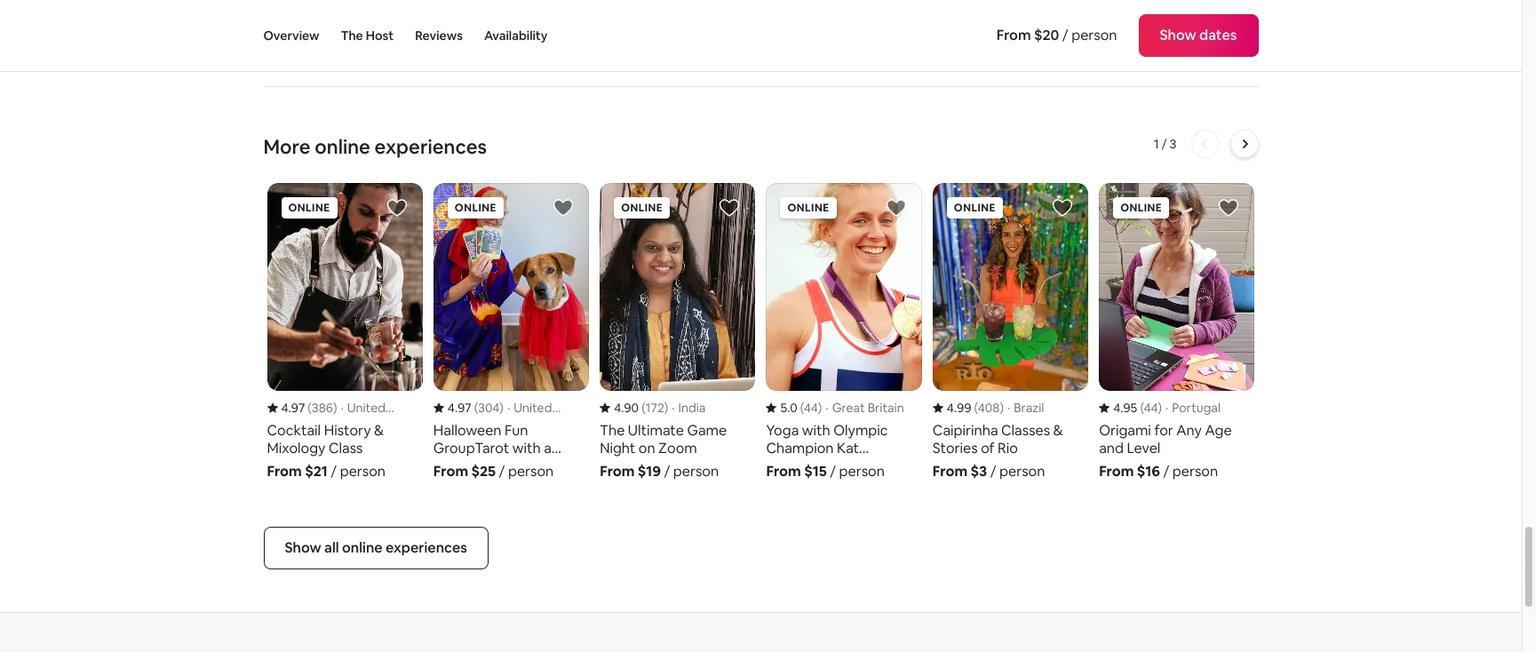 Task type: locate. For each thing, give the bounding box(es) containing it.
save this experience image inside 'cocktail history & mixology class' group
[[386, 197, 408, 219]]

person right $15 at the bottom right
[[839, 462, 885, 480]]

· portugal
[[1166, 400, 1221, 416]]

) up from $21 / person
[[333, 400, 337, 416]]

/ inside yoga with olympic champion kat copeland group
[[830, 462, 836, 480]]

44
[[804, 400, 818, 416], [1144, 400, 1158, 416]]

· inside the origami for any age and level "group"
[[1166, 400, 1169, 416]]

4.97 inside halloween fun grouptarot with a therapy dog group
[[448, 400, 471, 416]]

·
[[341, 400, 344, 416], [507, 400, 510, 416], [672, 400, 675, 416], [826, 400, 829, 416], [1008, 400, 1011, 416], [1166, 400, 1169, 416]]

halloween fun grouptarot with a therapy dog group
[[433, 183, 589, 480]]

india
[[679, 400, 706, 416]]

1 horizontal spatial show
[[1160, 26, 1197, 44]]

show left the dates
[[1160, 26, 1197, 44]]

) up from $25 / person
[[500, 400, 504, 416]]

person right "$21"
[[340, 462, 386, 480]]

from for from $3 / person
[[933, 462, 968, 480]]

3 · from the left
[[672, 400, 675, 416]]

5 ( from the left
[[974, 400, 978, 416]]

/ right "$21"
[[331, 462, 337, 480]]

) left · brazil
[[1000, 400, 1004, 416]]

cocktail history & mixology class group
[[267, 183, 423, 480]]

6 ) from the left
[[1158, 400, 1162, 416]]

2 save this experience image from the left
[[719, 197, 741, 219]]

) inside the ultimate game night on zoom group
[[665, 400, 669, 416]]

/ right $15 at the bottom right
[[830, 462, 836, 480]]

show for show all online experiences
[[285, 538, 321, 557]]

· inside caipirinha classes & stories of rio group
[[1008, 400, 1011, 416]]

4.95 ( 44 )
[[1114, 400, 1162, 416]]

from left '$20'
[[997, 26, 1031, 44]]

overview
[[263, 28, 320, 44]]

0 horizontal spatial 4.97
[[281, 400, 305, 416]]

from
[[997, 26, 1031, 44], [267, 462, 302, 480], [433, 462, 468, 480], [600, 462, 635, 480], [766, 462, 801, 480], [933, 462, 968, 480], [1099, 462, 1134, 480]]

4 ( from the left
[[800, 400, 804, 416]]

1 4.97 from the left
[[281, 400, 305, 416]]

from for from $15 / person
[[766, 462, 801, 480]]

6 · from the left
[[1166, 400, 1169, 416]]

from $19 / person
[[600, 462, 719, 480]]

experiences inside show all online experiences link
[[386, 538, 467, 557]]

1 vertical spatial experiences
[[386, 538, 467, 557]]

the ultimate game night on zoom group
[[600, 183, 756, 480]]

6 ( from the left
[[1140, 400, 1144, 416]]

/ right '$3'
[[991, 462, 997, 480]]

/
[[1063, 26, 1069, 44], [1162, 136, 1167, 152], [331, 462, 337, 480], [499, 462, 505, 480], [664, 462, 670, 480], [830, 462, 836, 480], [991, 462, 997, 480], [1164, 462, 1170, 480]]

online right more
[[315, 134, 370, 159]]

person right $25
[[508, 462, 554, 480]]

2 · from the left
[[507, 400, 510, 416]]

person right $19
[[673, 462, 719, 480]]

person right '$20'
[[1072, 26, 1117, 44]]

0 horizontal spatial 44
[[804, 400, 818, 416]]

save this experience image for from $19 / person
[[719, 197, 741, 219]]

from left '$3'
[[933, 462, 968, 480]]

1 horizontal spatial save this experience image
[[719, 197, 741, 219]]

/ inside caipirinha classes & stories of rio group
[[991, 462, 997, 480]]

· left portugal
[[1166, 400, 1169, 416]]

( for $16
[[1140, 400, 1144, 416]]

4.97
[[281, 400, 305, 416], [448, 400, 471, 416]]

· inside 'cocktail history & mixology class' group
[[341, 400, 344, 416]]

· left great
[[826, 400, 829, 416]]

from $21 / person
[[267, 462, 386, 480]]

) for $25
[[500, 400, 504, 416]]

( inside caipirinha classes & stories of rio group
[[974, 400, 978, 416]]

44 inside the origami for any age and level "group"
[[1144, 400, 1158, 416]]

· right 408
[[1008, 400, 1011, 416]]

4 · from the left
[[826, 400, 829, 416]]

· for from $15 / person
[[826, 400, 829, 416]]

5 · from the left
[[1008, 400, 1011, 416]]

rating 4.99 out of 5; 408 reviews image
[[933, 400, 1004, 416]]

2 ) from the left
[[500, 400, 504, 416]]

) left · portugal at right bottom
[[1158, 400, 1162, 416]]

rating 4.90 out of 5; 172 reviews image
[[600, 400, 669, 416]]

4.97 left 304 on the bottom of page
[[448, 400, 471, 416]]

2 44 from the left
[[1144, 400, 1158, 416]]

2 save this experience image from the left
[[886, 197, 907, 219]]

1 ( from the left
[[308, 400, 312, 416]]

/ right '$20'
[[1063, 26, 1069, 44]]

save this experience image inside halloween fun grouptarot with a therapy dog group
[[553, 197, 574, 219]]

$20
[[1034, 26, 1060, 44]]

)
[[333, 400, 337, 416], [500, 400, 504, 416], [665, 400, 669, 416], [818, 400, 822, 416], [1000, 400, 1004, 416], [1158, 400, 1162, 416]]

· india
[[672, 400, 706, 416]]

reviews
[[415, 28, 463, 44]]

1 · from the left
[[341, 400, 344, 416]]

) inside the origami for any age and level "group"
[[1158, 400, 1162, 416]]

1 save this experience image from the left
[[386, 197, 408, 219]]

( inside the origami for any age and level "group"
[[1140, 400, 1144, 416]]

( for $21
[[308, 400, 312, 416]]

( right 4.99 on the bottom of the page
[[974, 400, 978, 416]]

( right 4.90
[[642, 400, 646, 416]]

1 ) from the left
[[333, 400, 337, 416]]

save this experience image inside the ultimate game night on zoom group
[[719, 197, 741, 219]]

from inside halloween fun grouptarot with a therapy dog group
[[433, 462, 468, 480]]

4 ) from the left
[[818, 400, 822, 416]]

from left $16
[[1099, 462, 1134, 480]]

yoga with olympic champion kat copeland group
[[766, 183, 922, 480]]

1 horizontal spatial 4.97
[[448, 400, 471, 416]]

( up $25
[[474, 400, 478, 416]]

/ right $16
[[1164, 462, 1170, 480]]

reviews button
[[415, 0, 463, 71]]

/ inside 'cocktail history & mixology class' group
[[331, 462, 337, 480]]

) inside caipirinha classes & stories of rio group
[[1000, 400, 1004, 416]]

/ for from $19 / person
[[664, 462, 670, 480]]

save this experience image
[[553, 197, 574, 219], [886, 197, 907, 219], [1052, 197, 1074, 219], [1219, 197, 1240, 219]]

( right 4.95
[[1140, 400, 1144, 416]]

from $16 / person
[[1099, 462, 1218, 480]]

/ inside the ultimate game night on zoom group
[[664, 462, 670, 480]]

4.97 left 386
[[281, 400, 305, 416]]

person inside caipirinha classes & stories of rio group
[[1000, 462, 1045, 480]]

online right 'all' on the left
[[342, 538, 383, 557]]

from left $19
[[600, 462, 635, 480]]

5 ) from the left
[[1000, 400, 1004, 416]]

more
[[263, 134, 311, 159]]

from left $15 at the bottom right
[[766, 462, 801, 480]]

from $15 / person
[[766, 462, 885, 480]]

3 save this experience image from the left
[[1052, 197, 1074, 219]]

304
[[478, 400, 500, 416]]

44 right the 5.0
[[804, 400, 818, 416]]

$15
[[804, 462, 827, 480]]

( inside the ultimate game night on zoom group
[[642, 400, 646, 416]]

from inside the origami for any age and level "group"
[[1099, 462, 1134, 480]]

$3
[[971, 462, 987, 480]]

rating 4.95 out of 5; 44 reviews image
[[1099, 400, 1162, 416]]

from inside yoga with olympic champion kat copeland group
[[766, 462, 801, 480]]

( up "$21"
[[308, 400, 312, 416]]

person for from $15 / person
[[839, 462, 885, 480]]

5.0 ( 44 )
[[781, 400, 822, 416]]

( inside yoga with olympic champion kat copeland group
[[800, 400, 804, 416]]

) left · india
[[665, 400, 669, 416]]

show left 'all' on the left
[[285, 538, 321, 557]]

( right the 5.0
[[800, 400, 804, 416]]

) inside 'cocktail history & mixology class' group
[[333, 400, 337, 416]]

person for from $19 / person
[[673, 462, 719, 480]]

show dates
[[1160, 26, 1237, 44]]

dates
[[1200, 26, 1237, 44]]

person inside the origami for any age and level "group"
[[1173, 462, 1218, 480]]

more online experiences
[[263, 134, 487, 159]]

4.97 inside 'cocktail history & mixology class' group
[[281, 400, 305, 416]]

/ right $19
[[664, 462, 670, 480]]

from for from $16 / person
[[1099, 462, 1134, 480]]

person for from $25 / person
[[508, 462, 554, 480]]

person inside halloween fun grouptarot with a therapy dog group
[[508, 462, 554, 480]]

) inside halloween fun grouptarot with a therapy dog group
[[500, 400, 504, 416]]

3 ( from the left
[[642, 400, 646, 416]]

overview button
[[263, 0, 320, 71]]

( inside halloween fun grouptarot with a therapy dog group
[[474, 400, 478, 416]]

1
[[1154, 136, 1159, 152]]

· right 304 on the bottom of page
[[507, 400, 510, 416]]

from $25 / person
[[433, 462, 554, 480]]

· right 386
[[341, 400, 344, 416]]

person inside 'cocktail history & mixology class' group
[[340, 462, 386, 480]]

from inside the ultimate game night on zoom group
[[600, 462, 635, 480]]

) inside yoga with olympic champion kat copeland group
[[818, 400, 822, 416]]

1 vertical spatial show
[[285, 538, 321, 557]]

(
[[308, 400, 312, 416], [474, 400, 478, 416], [642, 400, 646, 416], [800, 400, 804, 416], [974, 400, 978, 416], [1140, 400, 1144, 416]]

save this experience image
[[386, 197, 408, 219], [719, 197, 741, 219]]

from inside 'cocktail history & mixology class' group
[[267, 462, 302, 480]]

rating 5.0 out of 5; 44 reviews image
[[766, 400, 822, 416]]

/ inside the origami for any age and level "group"
[[1164, 462, 1170, 480]]

) for $21
[[333, 400, 337, 416]]

3 ) from the left
[[665, 400, 669, 416]]

/ for from $15 / person
[[830, 462, 836, 480]]

from left $25
[[433, 462, 468, 480]]

4.97 ( 386 )
[[281, 400, 337, 416]]

0 horizontal spatial show
[[285, 538, 321, 557]]

show
[[1160, 26, 1197, 44], [285, 538, 321, 557]]

) for $16
[[1158, 400, 1162, 416]]

4.99 ( 408 )
[[947, 400, 1004, 416]]

386
[[312, 400, 333, 416]]

from inside caipirinha classes & stories of rio group
[[933, 462, 968, 480]]

4 save this experience image from the left
[[1219, 197, 1240, 219]]

show for show dates
[[1160, 26, 1197, 44]]

person inside the ultimate game night on zoom group
[[673, 462, 719, 480]]

4.97 for $25
[[448, 400, 471, 416]]

44 right 4.95
[[1144, 400, 1158, 416]]

online
[[315, 134, 370, 159], [342, 538, 383, 557]]

) left great
[[818, 400, 822, 416]]

save this experience image inside caipirinha classes & stories of rio group
[[1052, 197, 1074, 219]]

person inside yoga with olympic champion kat copeland group
[[839, 462, 885, 480]]

2 ( from the left
[[474, 400, 478, 416]]

· brazil
[[1008, 400, 1044, 416]]

44 inside yoga with olympic champion kat copeland group
[[804, 400, 818, 416]]

save this experience image for from $15 / person
[[886, 197, 907, 219]]

1 horizontal spatial 44
[[1144, 400, 1158, 416]]

0 vertical spatial show
[[1160, 26, 1197, 44]]

( for $25
[[474, 400, 478, 416]]

person right $16
[[1173, 462, 1218, 480]]

0 horizontal spatial save this experience image
[[386, 197, 408, 219]]

/ inside halloween fun grouptarot with a therapy dog group
[[499, 462, 505, 480]]

· right the 172 at the bottom left of page
[[672, 400, 675, 416]]

· inside yoga with olympic champion kat copeland group
[[826, 400, 829, 416]]

person
[[1072, 26, 1117, 44], [340, 462, 386, 480], [508, 462, 554, 480], [673, 462, 719, 480], [839, 462, 885, 480], [1000, 462, 1045, 480], [1173, 462, 1218, 480]]

from left "$21"
[[267, 462, 302, 480]]

person right '$3'
[[1000, 462, 1045, 480]]

( inside 'cocktail history & mixology class' group
[[308, 400, 312, 416]]

show all online experiences link
[[263, 527, 489, 569]]

( for $15
[[800, 400, 804, 416]]

experiences
[[375, 134, 487, 159], [386, 538, 467, 557]]

the host button
[[341, 0, 394, 71]]

/ right $25
[[499, 462, 505, 480]]

$25
[[471, 462, 496, 480]]

/ for from $25 / person
[[499, 462, 505, 480]]

2 4.97 from the left
[[448, 400, 471, 416]]

save this experience image inside the origami for any age and level "group"
[[1219, 197, 1240, 219]]

1 44 from the left
[[804, 400, 818, 416]]

save this experience image inside yoga with olympic champion kat copeland group
[[886, 197, 907, 219]]

1 save this experience image from the left
[[553, 197, 574, 219]]

· inside the ultimate game night on zoom group
[[672, 400, 675, 416]]

rating 4.97 out of 5; 304 reviews image
[[433, 400, 504, 416]]



Task type: vqa. For each thing, say whether or not it's contained in the screenshot.
PER in the MEDICAL UP TO $50,000 PER PERSON
no



Task type: describe. For each thing, give the bounding box(es) containing it.
from for from $21 / person
[[267, 462, 302, 480]]

172
[[646, 400, 665, 416]]

4.90 ( 172 )
[[614, 400, 669, 416]]

show dates link
[[1139, 14, 1259, 57]]

rating 4.97 out of 5; 386 reviews image
[[267, 400, 337, 416]]

) for $15
[[818, 400, 822, 416]]

5.0
[[781, 400, 798, 416]]

4.97 for $21
[[281, 400, 305, 416]]

3
[[1170, 136, 1177, 152]]

from $3 / person
[[933, 462, 1045, 480]]

show all online experiences
[[285, 538, 467, 557]]

person for from $21 / person
[[340, 462, 386, 480]]

4.97 ( 304 )
[[448, 400, 504, 416]]

the host
[[341, 28, 394, 44]]

1 / 3
[[1154, 136, 1177, 152]]

( for $19
[[642, 400, 646, 416]]

) for $19
[[665, 400, 669, 416]]

brazil
[[1014, 400, 1044, 416]]

0 vertical spatial online
[[315, 134, 370, 159]]

person for from $20 / person
[[1072, 26, 1117, 44]]

all
[[324, 538, 339, 557]]

· for from $16 / person
[[1166, 400, 1169, 416]]

) for $3
[[1000, 400, 1004, 416]]

/ for from $21 / person
[[331, 462, 337, 480]]

from for from $19 / person
[[600, 462, 635, 480]]

4.95
[[1114, 400, 1138, 416]]

0 vertical spatial experiences
[[375, 134, 487, 159]]

408
[[978, 400, 1000, 416]]

caipirinha classes & stories of rio group
[[933, 183, 1089, 480]]

( for $3
[[974, 400, 978, 416]]

/ for from $3 / person
[[991, 462, 997, 480]]

4.99
[[947, 400, 972, 416]]

/ for from $16 / person
[[1164, 462, 1170, 480]]

save this experience image for from $25 / person
[[553, 197, 574, 219]]

· inside halloween fun grouptarot with a therapy dog group
[[507, 400, 510, 416]]

save this experience image for from $16 / person
[[1219, 197, 1240, 219]]

from for from $25 / person
[[433, 462, 468, 480]]

$21
[[305, 462, 328, 480]]

$16
[[1137, 462, 1161, 480]]

great
[[832, 400, 865, 416]]

· for from $3 / person
[[1008, 400, 1011, 416]]

1 vertical spatial online
[[342, 538, 383, 557]]

/ right "1"
[[1162, 136, 1167, 152]]

portugal
[[1172, 400, 1221, 416]]

· great britain
[[826, 400, 904, 416]]

host
[[366, 28, 394, 44]]

save this experience image for from $21 / person
[[386, 197, 408, 219]]

britain
[[868, 400, 904, 416]]

· for from $19 / person
[[672, 400, 675, 416]]

the
[[341, 28, 363, 44]]

from $20 / person
[[997, 26, 1117, 44]]

person for from $16 / person
[[1173, 462, 1218, 480]]

$19
[[638, 462, 661, 480]]

/ for from $20 / person
[[1063, 26, 1069, 44]]

origami for any age and level group
[[1099, 183, 1255, 480]]

from for from $20 / person
[[997, 26, 1031, 44]]

4.90
[[614, 400, 639, 416]]

availability
[[484, 28, 548, 44]]

44 for $15
[[804, 400, 818, 416]]

44 for $16
[[1144, 400, 1158, 416]]

person for from $3 / person
[[1000, 462, 1045, 480]]

save this experience image for from $3 / person
[[1052, 197, 1074, 219]]

availability button
[[484, 0, 548, 71]]



